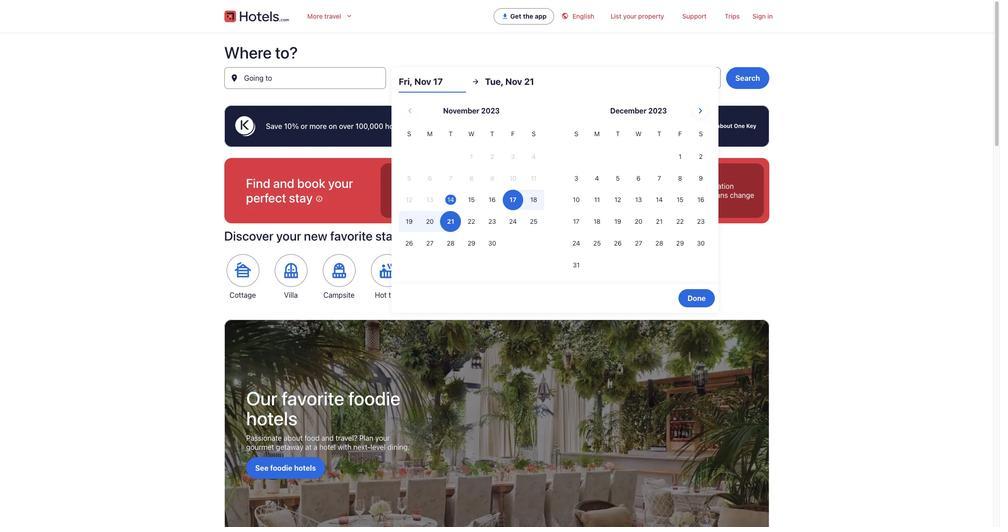 Task type: vqa. For each thing, say whether or not it's contained in the screenshot.
rightmost 28 button
yes



Task type: locate. For each thing, give the bounding box(es) containing it.
campsite button
[[320, 254, 358, 300]]

1 vertical spatial 24
[[572, 239, 580, 247]]

your inside "our favorite foodie hotels passionate about food and travel? plan your gourmet getaway at a hotel with next-level dining."
[[375, 434, 390, 442]]

17 left 18
[[573, 218, 580, 225]]

0 vertical spatial one
[[734, 123, 745, 129]]

and up hotel
[[321, 434, 334, 442]]

1 horizontal spatial 26
[[614, 239, 622, 247]]

2 23 button from the left
[[691, 211, 711, 232]]

one
[[734, 123, 745, 129], [434, 191, 448, 199]]

0 horizontal spatial travel
[[324, 12, 341, 20]]

and right find
[[273, 176, 294, 191]]

nov inside fri, nov 17 button
[[414, 76, 431, 87]]

sign in button
[[749, 7, 776, 25]]

with inside save more with member prices
[[585, 182, 598, 190]]

22 down unlock travel rewards with one key
[[468, 218, 475, 225]]

0 vertical spatial prices
[[454, 122, 475, 130]]

0 horizontal spatial 26 button
[[399, 233, 420, 254]]

1 horizontal spatial 24 button
[[566, 233, 587, 254]]

foodie
[[348, 387, 400, 410], [270, 464, 292, 472]]

where to?
[[224, 43, 298, 62]]

29 inside november 2023 element
[[468, 239, 475, 247]]

1 vertical spatial key
[[450, 191, 462, 199]]

2 23 from the left
[[697, 218, 705, 225]]

the right get
[[523, 12, 533, 20]]

25 down 18 "button"
[[593, 239, 601, 247]]

1 horizontal spatial foodie
[[348, 387, 400, 410]]

2 out of 3 element
[[510, 164, 634, 218]]

1 15 from the left
[[468, 196, 475, 204]]

1 horizontal spatial 14
[[656, 196, 663, 204]]

23 button down rewards
[[482, 211, 503, 232]]

nov inside tue, nov 21 button
[[505, 76, 522, 87]]

0 vertical spatial foodie
[[348, 387, 400, 410]]

save more with member prices
[[548, 182, 598, 199]]

25 left 17 button
[[530, 218, 538, 225]]

22 inside december 2023 "element"
[[676, 218, 684, 225]]

1 horizontal spatial 21
[[524, 76, 534, 87]]

1 15 button from the left
[[461, 190, 482, 210]]

0 horizontal spatial 25 button
[[523, 211, 544, 232]]

download the app button image
[[501, 13, 509, 20]]

the
[[523, 12, 533, 20], [618, 122, 629, 130]]

1 30 button from the left
[[482, 233, 503, 254]]

foodie up plan
[[348, 387, 400, 410]]

25 inside november 2023 element
[[530, 218, 538, 225]]

more down '3'
[[566, 182, 583, 190]]

1 30 from the left
[[488, 239, 496, 247]]

one down 'unlock'
[[434, 191, 448, 199]]

f for november 2023
[[511, 130, 515, 138]]

22 inside november 2023 element
[[468, 218, 475, 225]]

16 for 16 button in the november 2023 element
[[489, 196, 496, 204]]

15 button right today element
[[461, 190, 482, 210]]

20
[[635, 218, 642, 225]]

1 vertical spatial hotels
[[246, 407, 297, 430]]

0 horizontal spatial save
[[266, 122, 282, 130]]

with down '4'
[[585, 182, 598, 190]]

1 vertical spatial about
[[284, 434, 302, 442]]

0 horizontal spatial member
[[424, 122, 452, 130]]

-
[[436, 78, 439, 86]]

1 vertical spatial prices
[[577, 191, 598, 199]]

the inside "our favorite foodie hotels" main content
[[618, 122, 629, 130]]

2 30 from the left
[[697, 239, 705, 247]]

member down november
[[424, 122, 452, 130]]

0 vertical spatial key
[[746, 123, 756, 129]]

your inside find and book your perfect stay
[[328, 176, 353, 191]]

10 button
[[566, 190, 587, 210]]

2 28 from the left
[[655, 239, 663, 247]]

f right savings
[[511, 130, 515, 138]]

16 inside december 2023 "element"
[[697, 196, 704, 204]]

28 inside november 2023 element
[[447, 239, 455, 247]]

1 horizontal spatial more
[[566, 182, 583, 190]]

0 horizontal spatial 28 button
[[440, 233, 461, 254]]

1 27 button from the left
[[420, 233, 440, 254]]

travel
[[324, 12, 341, 20], [443, 182, 462, 190]]

28 button down today element
[[440, 233, 461, 254]]

today element
[[445, 195, 456, 205]]

2 15 button from the left
[[670, 190, 691, 210]]

1 horizontal spatial 25 button
[[587, 233, 607, 254]]

our favorite foodie hotels main content
[[0, 33, 993, 527]]

1 horizontal spatial about
[[717, 123, 733, 129]]

more right or
[[310, 122, 327, 130]]

30
[[488, 239, 496, 247], [697, 239, 705, 247]]

1 horizontal spatial 28
[[655, 239, 663, 247]]

26 for second 26 button
[[614, 239, 622, 247]]

12
[[615, 196, 621, 204]]

0 horizontal spatial w
[[468, 130, 475, 138]]

–
[[477, 122, 481, 130]]

m for december 2023
[[594, 130, 600, 138]]

0 horizontal spatial foodie
[[270, 464, 292, 472]]

1 16 from the left
[[489, 196, 496, 204]]

t down november
[[449, 130, 453, 138]]

your
[[623, 12, 637, 20], [328, 176, 353, 191], [276, 228, 301, 243], [375, 434, 390, 442]]

0 vertical spatial the
[[523, 12, 533, 20]]

29
[[468, 239, 475, 247], [676, 239, 684, 247]]

application containing november 2023
[[399, 100, 711, 276]]

1 horizontal spatial 16
[[697, 196, 704, 204]]

about up getaway
[[284, 434, 302, 442]]

2 s from the left
[[532, 130, 536, 138]]

2 27 from the left
[[635, 239, 642, 247]]

get
[[510, 12, 521, 20]]

foodie right see
[[270, 464, 292, 472]]

save left the "10%"
[[266, 122, 282, 130]]

14
[[447, 196, 454, 204], [656, 196, 663, 204]]

hotels up passionate
[[246, 407, 297, 430]]

better
[[523, 122, 544, 130]]

get
[[510, 122, 521, 130]]

30 inside december 2023 "element"
[[697, 239, 705, 247]]

15 button down 8 button
[[670, 190, 691, 210]]

23
[[488, 218, 496, 225], [697, 218, 705, 225]]

1 horizontal spatial the
[[618, 122, 629, 130]]

23 inside november 2023 element
[[488, 218, 496, 225]]

discover
[[224, 228, 273, 243]]

25 button left 17 button
[[523, 211, 544, 232]]

22 right 21 button
[[676, 218, 684, 225]]

0 horizontal spatial 22 button
[[461, 211, 482, 232]]

2 f from the left
[[678, 130, 682, 138]]

13
[[635, 196, 642, 204]]

travel inside unlock travel rewards with one key
[[443, 182, 462, 190]]

15 down rewards
[[468, 196, 475, 204]]

25 button
[[523, 211, 544, 232], [587, 233, 607, 254]]

with down 'unlock'
[[419, 191, 432, 199]]

0 horizontal spatial 29 button
[[461, 233, 482, 254]]

travel up today element
[[443, 182, 462, 190]]

2 22 from the left
[[676, 218, 684, 225]]

1 29 button from the left
[[461, 233, 482, 254]]

1 22 from the left
[[468, 218, 475, 225]]

14 for 2nd 14 button from right
[[447, 196, 454, 204]]

1 26 from the left
[[405, 239, 413, 247]]

one inside unlock travel rewards with one key
[[434, 191, 448, 199]]

0 vertical spatial stay
[[289, 190, 313, 205]]

favorite up the food
[[281, 387, 344, 410]]

member down the 3 button
[[548, 191, 576, 199]]

1 16 button from the left
[[482, 190, 503, 210]]

2 2023 from the left
[[648, 107, 667, 115]]

29 button
[[461, 233, 482, 254], [670, 233, 691, 254]]

f up 1
[[678, 130, 682, 138]]

2 26 button from the left
[[607, 233, 628, 254]]

1 horizontal spatial 29
[[676, 239, 684, 247]]

rewards
[[463, 182, 490, 190]]

1 vertical spatial and
[[321, 434, 334, 442]]

s right you
[[574, 130, 578, 138]]

1 2023 from the left
[[481, 107, 500, 115]]

15 down free
[[677, 196, 684, 204]]

1 vertical spatial the
[[618, 122, 629, 130]]

0 vertical spatial travel
[[324, 12, 341, 20]]

2 26 from the left
[[614, 239, 622, 247]]

0 horizontal spatial and
[[273, 176, 294, 191]]

1 horizontal spatial m
[[594, 130, 600, 138]]

get the app
[[510, 12, 547, 20]]

f inside december 2023 "element"
[[678, 130, 682, 138]]

0 horizontal spatial prices
[[454, 122, 475, 130]]

more inside save more with member prices
[[566, 182, 583, 190]]

24 button
[[503, 211, 523, 232], [566, 233, 587, 254]]

nov 17 - nov 21 button
[[392, 67, 554, 89]]

fri, nov 17 button
[[399, 71, 466, 93]]

0 horizontal spatial 22
[[468, 218, 475, 225]]

hotels down previous month image
[[385, 122, 406, 130]]

21
[[524, 76, 534, 87], [456, 78, 463, 86], [656, 218, 663, 225]]

22 button
[[461, 211, 482, 232], [670, 211, 691, 232]]

0 horizontal spatial 27 button
[[420, 233, 440, 254]]

f inside november 2023 element
[[511, 130, 515, 138]]

stay up hot tub button
[[375, 228, 399, 243]]

26 button up hot tub button
[[399, 233, 420, 254]]

0 vertical spatial more
[[310, 122, 327, 130]]

2
[[699, 153, 703, 160]]

26 inside december 2023 "element"
[[614, 239, 622, 247]]

16 button inside november 2023 element
[[482, 190, 503, 210]]

23 down if
[[697, 218, 705, 225]]

0 horizontal spatial 30 button
[[482, 233, 503, 254]]

f for december 2023
[[678, 130, 682, 138]]

plans
[[710, 191, 728, 199]]

one right the learn
[[734, 123, 745, 129]]

1 vertical spatial 25
[[593, 239, 601, 247]]

tue,
[[485, 76, 503, 87]]

26 inside november 2023 element
[[405, 239, 413, 247]]

26 down 19 button
[[614, 239, 622, 247]]

1 horizontal spatial member
[[548, 191, 576, 199]]

0 horizontal spatial f
[[511, 130, 515, 138]]

our favorite foodie hotels passionate about food and travel? plan your gourmet getaway at a hotel with next-level dining.
[[246, 387, 409, 452]]

0 horizontal spatial about
[[284, 434, 302, 442]]

0 horizontal spatial 25
[[530, 218, 538, 225]]

prices inside save more with member prices
[[577, 191, 598, 199]]

22
[[468, 218, 475, 225], [676, 218, 684, 225]]

your up level
[[375, 434, 390, 442]]

0 horizontal spatial 30
[[488, 239, 496, 247]]

save left the 3 button
[[548, 182, 564, 190]]

more travel button
[[300, 7, 360, 25]]

16
[[489, 196, 496, 204], [697, 196, 704, 204]]

2 15 from the left
[[677, 196, 684, 204]]

27 inside december 2023 "element"
[[635, 239, 642, 247]]

1 vertical spatial one
[[434, 191, 448, 199]]

1 horizontal spatial 2023
[[648, 107, 667, 115]]

climb
[[569, 122, 587, 130]]

travel right more
[[324, 12, 341, 20]]

s down previous month image
[[407, 130, 411, 138]]

2 m from the left
[[594, 130, 600, 138]]

0 horizontal spatial 24
[[509, 218, 517, 225]]

28 button down 21 button
[[649, 233, 670, 254]]

f
[[511, 130, 515, 138], [678, 130, 682, 138]]

more travel
[[307, 12, 341, 20]]

1 horizontal spatial key
[[746, 123, 756, 129]]

1 horizontal spatial 29 button
[[670, 233, 691, 254]]

2 14 button from the left
[[649, 190, 670, 210]]

application inside "our favorite foodie hotels" main content
[[399, 100, 711, 276]]

21 right 20 button
[[656, 218, 663, 225]]

16 button
[[482, 190, 503, 210], [691, 190, 711, 210]]

about inside "our favorite foodie hotels passionate about food and travel? plan your gourmet getaway at a hotel with next-level dining."
[[284, 434, 302, 442]]

14 inside december 2023 "element"
[[656, 196, 663, 204]]

1 vertical spatial save
[[548, 182, 564, 190]]

s down the learn
[[699, 130, 703, 138]]

1 horizontal spatial save
[[548, 182, 564, 190]]

1 horizontal spatial 15
[[677, 196, 684, 204]]

22 button down unlock travel rewards with one key
[[461, 211, 482, 232]]

1 f from the left
[[511, 130, 515, 138]]

0 vertical spatial 25
[[530, 218, 538, 225]]

getaway
[[276, 443, 303, 452]]

m inside "element"
[[594, 130, 600, 138]]

unlock
[[419, 182, 441, 190]]

17
[[433, 76, 443, 87], [427, 78, 434, 86], [573, 218, 580, 225]]

nov
[[414, 76, 431, 87], [505, 76, 522, 87], [412, 78, 425, 86], [441, 78, 454, 86]]

29 button inside november 2023 element
[[461, 233, 482, 254]]

0 vertical spatial 25 button
[[523, 211, 544, 232]]

your right book
[[328, 176, 353, 191]]

w for november
[[468, 130, 475, 138]]

1 horizontal spatial and
[[321, 434, 334, 442]]

hotels down at
[[294, 464, 316, 472]]

about right the learn
[[717, 123, 733, 129]]

1 vertical spatial more
[[566, 182, 583, 190]]

a
[[313, 443, 317, 452]]

21 right tue,
[[524, 76, 534, 87]]

foodie inside "our favorite foodie hotels passionate about food and travel? plan your gourmet getaway at a hotel with next-level dining."
[[348, 387, 400, 410]]

save
[[266, 122, 282, 130], [548, 182, 564, 190]]

1 horizontal spatial prices
[[577, 191, 598, 199]]

2023 for november 2023
[[481, 107, 500, 115]]

2 29 from the left
[[676, 239, 684, 247]]

december
[[610, 107, 647, 115]]

31
[[573, 261, 580, 269]]

w left –
[[468, 130, 475, 138]]

14 button
[[440, 190, 461, 210], [649, 190, 670, 210]]

2023 up savings
[[481, 107, 500, 115]]

1 horizontal spatial 28 button
[[649, 233, 670, 254]]

0 horizontal spatial 16 button
[[482, 190, 503, 210]]

26 button down 19 button
[[607, 233, 628, 254]]

t right "tiers"
[[657, 130, 661, 138]]

w inside december 2023 "element"
[[636, 130, 642, 138]]

and inside find and book your perfect stay
[[273, 176, 294, 191]]

with down travel?
[[337, 443, 351, 452]]

1 horizontal spatial travel
[[443, 182, 462, 190]]

28 down today element
[[447, 239, 455, 247]]

directional image
[[471, 78, 480, 86]]

t right –
[[490, 130, 494, 138]]

stay left 'xsmall' image
[[289, 190, 313, 205]]

28
[[447, 239, 455, 247], [655, 239, 663, 247]]

21 left directional image
[[456, 78, 463, 86]]

0 horizontal spatial 24 button
[[503, 211, 523, 232]]

25
[[530, 218, 538, 225], [593, 239, 601, 247]]

5
[[616, 174, 620, 182]]

done
[[688, 294, 706, 302]]

travel inside dropdown button
[[324, 12, 341, 20]]

application
[[399, 100, 711, 276]]

1 horizontal spatial 23
[[697, 218, 705, 225]]

26
[[405, 239, 413, 247], [614, 239, 622, 247]]

26 up hot tub button
[[405, 239, 413, 247]]

1 27 from the left
[[426, 239, 434, 247]]

trips
[[725, 12, 740, 20]]

s left the "as"
[[532, 130, 536, 138]]

trips link
[[716, 7, 749, 25]]

1 vertical spatial 25 button
[[587, 233, 607, 254]]

25 button down 18 "button"
[[587, 233, 607, 254]]

0 horizontal spatial the
[[523, 12, 533, 20]]

app
[[535, 12, 547, 20]]

1 28 button from the left
[[440, 233, 461, 254]]

0 horizontal spatial 16
[[489, 196, 496, 204]]

0 horizontal spatial one
[[434, 191, 448, 199]]

and inside "our favorite foodie hotels passionate about food and travel? plan your gourmet getaway at a hotel with next-level dining."
[[321, 434, 334, 442]]

28 down 21 button
[[655, 239, 663, 247]]

27 button inside november 2023 element
[[420, 233, 440, 254]]

1 horizontal spatial 14 button
[[649, 190, 670, 210]]

1 horizontal spatial f
[[678, 130, 682, 138]]

23 button down if
[[691, 211, 711, 232]]

2 16 button from the left
[[691, 190, 711, 210]]

1 23 from the left
[[488, 218, 496, 225]]

t left "tiers"
[[616, 130, 620, 138]]

1 w from the left
[[468, 130, 475, 138]]

2 14 from the left
[[656, 196, 663, 204]]

nov 17 - nov 21
[[412, 78, 463, 86]]

1 horizontal spatial 25
[[593, 239, 601, 247]]

hotels logo image
[[224, 9, 289, 24]]

previous month image
[[405, 105, 415, 116]]

1 horizontal spatial 22
[[676, 218, 684, 225]]

with inside "our favorite foodie hotels passionate about food and travel? plan your gourmet getaway at a hotel with next-level dining."
[[337, 443, 351, 452]]

1 vertical spatial favorite
[[281, 387, 344, 410]]

0 horizontal spatial 23
[[488, 218, 496, 225]]

0 horizontal spatial key
[[450, 191, 462, 199]]

0 horizontal spatial 14
[[447, 196, 454, 204]]

16 down rewards
[[489, 196, 496, 204]]

campsite
[[323, 291, 355, 299]]

22 button down the options
[[670, 211, 691, 232]]

1 26 button from the left
[[399, 233, 420, 254]]

1 m from the left
[[427, 130, 433, 138]]

3 out of 3 element
[[640, 164, 764, 218]]

16 inside november 2023 element
[[489, 196, 496, 204]]

2 16 from the left
[[697, 196, 704, 204]]

1 14 from the left
[[447, 196, 454, 204]]

3 t from the left
[[616, 130, 620, 138]]

0 horizontal spatial 27
[[426, 239, 434, 247]]

stay
[[289, 190, 313, 205], [375, 228, 399, 243]]

14 inside today element
[[447, 196, 454, 204]]

23 down rewards
[[488, 218, 496, 225]]

0 horizontal spatial 26
[[405, 239, 413, 247]]

1 horizontal spatial 26 button
[[607, 233, 628, 254]]

w inside november 2023 element
[[468, 130, 475, 138]]

1 29 from the left
[[468, 239, 475, 247]]

0 horizontal spatial 28
[[447, 239, 455, 247]]

your left new
[[276, 228, 301, 243]]

0 horizontal spatial 21
[[456, 78, 463, 86]]

small image
[[562, 12, 569, 20]]

w down december 2023 in the top of the page
[[636, 130, 642, 138]]

21 inside december 2023 "element"
[[656, 218, 663, 225]]

0 horizontal spatial 29
[[468, 239, 475, 247]]

2 w from the left
[[636, 130, 642, 138]]

save 10% or more on over 100,000 hotels with member prices – savings get better as you climb through the tiers
[[266, 122, 646, 130]]

m for november 2023
[[427, 130, 433, 138]]

0 vertical spatial about
[[717, 123, 733, 129]]

27 button
[[420, 233, 440, 254], [628, 233, 649, 254]]

5 button
[[607, 168, 628, 189]]

1 22 button from the left
[[461, 211, 482, 232]]

1 28 from the left
[[447, 239, 455, 247]]

17 right fri,
[[433, 76, 443, 87]]

0 horizontal spatial stay
[[289, 190, 313, 205]]

hotel
[[319, 443, 336, 452]]

0 horizontal spatial 14 button
[[440, 190, 461, 210]]

1 vertical spatial member
[[548, 191, 576, 199]]

m
[[427, 130, 433, 138], [594, 130, 600, 138]]

8 button
[[670, 168, 691, 189]]

0 vertical spatial 24 button
[[503, 211, 523, 232]]

0 horizontal spatial 15
[[468, 196, 475, 204]]

24
[[509, 218, 517, 225], [572, 239, 580, 247]]

favorite inside "our favorite foodie hotels passionate about food and travel? plan your gourmet getaway at a hotel with next-level dining."
[[281, 387, 344, 410]]

1 horizontal spatial w
[[636, 130, 642, 138]]

the left "tiers"
[[618, 122, 629, 130]]

save inside save more with member prices
[[548, 182, 564, 190]]

with inside unlock travel rewards with one key
[[419, 191, 432, 199]]

2023 right december
[[648, 107, 667, 115]]

2 horizontal spatial 21
[[656, 218, 663, 225]]

you
[[555, 122, 567, 130]]

1 horizontal spatial 30
[[697, 239, 705, 247]]

16 left plans
[[697, 196, 704, 204]]

favorite right new
[[330, 228, 373, 243]]



Task type: describe. For each thing, give the bounding box(es) containing it.
find
[[246, 176, 270, 191]]

4 s from the left
[[699, 130, 703, 138]]

fri,
[[399, 76, 412, 87]]

savings
[[483, 122, 508, 130]]

17 left -
[[427, 78, 434, 86]]

1 horizontal spatial one
[[734, 123, 745, 129]]

21 button
[[649, 211, 670, 232]]

stay inside find and book your perfect stay
[[289, 190, 313, 205]]

in
[[767, 12, 773, 20]]

9 button
[[691, 168, 711, 189]]

at
[[305, 443, 311, 452]]

through
[[589, 122, 616, 130]]

sign in
[[753, 12, 773, 20]]

3 button
[[566, 168, 587, 189]]

search button
[[726, 67, 769, 89]]

3
[[574, 174, 578, 182]]

november 2023
[[443, 107, 500, 115]]

30 inside november 2023 element
[[488, 239, 496, 247]]

to?
[[275, 43, 298, 62]]

31 button
[[566, 255, 587, 276]]

support
[[682, 12, 707, 20]]

12 button
[[607, 190, 628, 210]]

2 t from the left
[[490, 130, 494, 138]]

english
[[573, 12, 594, 20]]

2023 for december 2023
[[648, 107, 667, 115]]

15 inside november 2023 element
[[468, 196, 475, 204]]

next month image
[[695, 105, 706, 116]]

2 22 button from the left
[[670, 211, 691, 232]]

0 vertical spatial favorite
[[330, 228, 373, 243]]

list
[[611, 12, 622, 20]]

travel?
[[335, 434, 357, 442]]

24 inside november 2023 element
[[509, 218, 517, 225]]

see foodie hotels
[[255, 464, 316, 472]]

2 30 button from the left
[[691, 233, 711, 254]]

10%
[[284, 122, 299, 130]]

1 vertical spatial 24 button
[[566, 233, 587, 254]]

tiers
[[631, 122, 646, 130]]

support link
[[673, 7, 716, 25]]

w for december
[[636, 130, 642, 138]]

cancellation
[[694, 182, 734, 190]]

0 vertical spatial hotels
[[385, 122, 406, 130]]

free
[[678, 182, 692, 190]]

15 inside december 2023 "element"
[[677, 196, 684, 204]]

1 23 button from the left
[[482, 211, 503, 232]]

change
[[730, 191, 754, 199]]

level
[[370, 443, 385, 452]]

with down previous month image
[[408, 122, 422, 130]]

6 button
[[628, 168, 649, 189]]

tue, nov 21
[[485, 76, 534, 87]]

17 button
[[566, 211, 587, 232]]

21 inside button
[[524, 76, 534, 87]]

26 for 1st 26 button from left
[[405, 239, 413, 247]]

29 inside december 2023 "element"
[[676, 239, 684, 247]]

tue, nov 21 button
[[485, 71, 552, 93]]

list your property
[[611, 12, 664, 20]]

cottage button
[[224, 254, 261, 300]]

learn
[[700, 123, 715, 129]]

learn about one key
[[700, 123, 756, 129]]

perfect
[[246, 190, 286, 205]]

done button
[[678, 289, 715, 307]]

dining.
[[387, 443, 409, 452]]

our
[[246, 387, 277, 410]]

19 button
[[607, 211, 628, 232]]

6
[[637, 174, 641, 182]]

key inside unlock travel rewards with one key
[[450, 191, 462, 199]]

hotels inside "our favorite foodie hotels passionate about food and travel? plan your gourmet getaway at a hotel with next-level dining."
[[246, 407, 297, 430]]

gourmet
[[246, 443, 274, 452]]

december 2023 element
[[566, 129, 711, 276]]

4 t from the left
[[657, 130, 661, 138]]

dine under a verdant mosaic of plant life in the city. image
[[224, 320, 769, 527]]

over
[[339, 122, 354, 130]]

1 vertical spatial foodie
[[270, 464, 292, 472]]

1 14 button from the left
[[440, 190, 461, 210]]

search
[[735, 74, 760, 82]]

options
[[678, 191, 702, 199]]

save for save more with member prices
[[548, 182, 564, 190]]

2 vertical spatial hotels
[[294, 464, 316, 472]]

1 horizontal spatial stay
[[375, 228, 399, 243]]

18
[[594, 218, 601, 225]]

hot
[[375, 291, 387, 299]]

passionate
[[246, 434, 282, 442]]

23 inside december 2023 "element"
[[697, 218, 705, 225]]

11
[[594, 196, 600, 204]]

november 2023 element
[[399, 129, 544, 255]]

november
[[443, 107, 479, 115]]

17 inside december 2023 "element"
[[573, 218, 580, 225]]

0 horizontal spatial more
[[310, 122, 327, 130]]

discover your new favorite stay
[[224, 228, 399, 243]]

11 button
[[587, 190, 607, 210]]

2 27 button from the left
[[628, 233, 649, 254]]

xsmall image
[[316, 195, 323, 203]]

travel for more
[[324, 12, 341, 20]]

1 s from the left
[[407, 130, 411, 138]]

free cancellation options if plans change
[[678, 182, 754, 199]]

learn about one key link
[[698, 119, 758, 134]]

member inside save more with member prices
[[548, 191, 576, 199]]

see foodie hotels link
[[246, 457, 325, 479]]

get the app link
[[494, 8, 554, 25]]

9
[[699, 174, 703, 182]]

villa button
[[272, 254, 310, 300]]

1 t from the left
[[449, 130, 453, 138]]

find and book your perfect stay
[[246, 176, 353, 205]]

2 28 button from the left
[[649, 233, 670, 254]]

14 for 2nd 14 button from the left
[[656, 196, 663, 204]]

save for save 10% or more on over 100,000 hotels with member prices – savings get better as you climb through the tiers
[[266, 122, 282, 130]]

unlock travel rewards with one key
[[419, 182, 490, 199]]

20 button
[[628, 211, 649, 232]]

as
[[545, 122, 553, 130]]

0 vertical spatial member
[[424, 122, 452, 130]]

sign
[[753, 12, 766, 20]]

18 button
[[587, 211, 607, 232]]

27 inside november 2023 element
[[426, 239, 434, 247]]

tub
[[389, 291, 400, 299]]

28 inside december 2023 "element"
[[655, 239, 663, 247]]

3 s from the left
[[574, 130, 578, 138]]

1
[[679, 153, 682, 160]]

travel for unlock
[[443, 182, 462, 190]]

hot tub button
[[369, 254, 406, 300]]

2 button
[[691, 146, 711, 167]]

2 29 button from the left
[[670, 233, 691, 254]]

on
[[329, 122, 337, 130]]

property
[[638, 12, 664, 20]]

10
[[573, 196, 580, 204]]

1 button
[[670, 146, 691, 167]]

16 for second 16 button
[[697, 196, 704, 204]]

villa
[[284, 291, 298, 299]]

your right 'list'
[[623, 12, 637, 20]]

more
[[307, 12, 323, 20]]

25 inside december 2023 "element"
[[593, 239, 601, 247]]

or
[[301, 122, 308, 130]]

24 inside december 2023 "element"
[[572, 239, 580, 247]]

7
[[658, 174, 661, 182]]

4
[[595, 174, 599, 182]]

1 out of 3 element
[[380, 164, 505, 218]]

december 2023
[[610, 107, 667, 115]]



